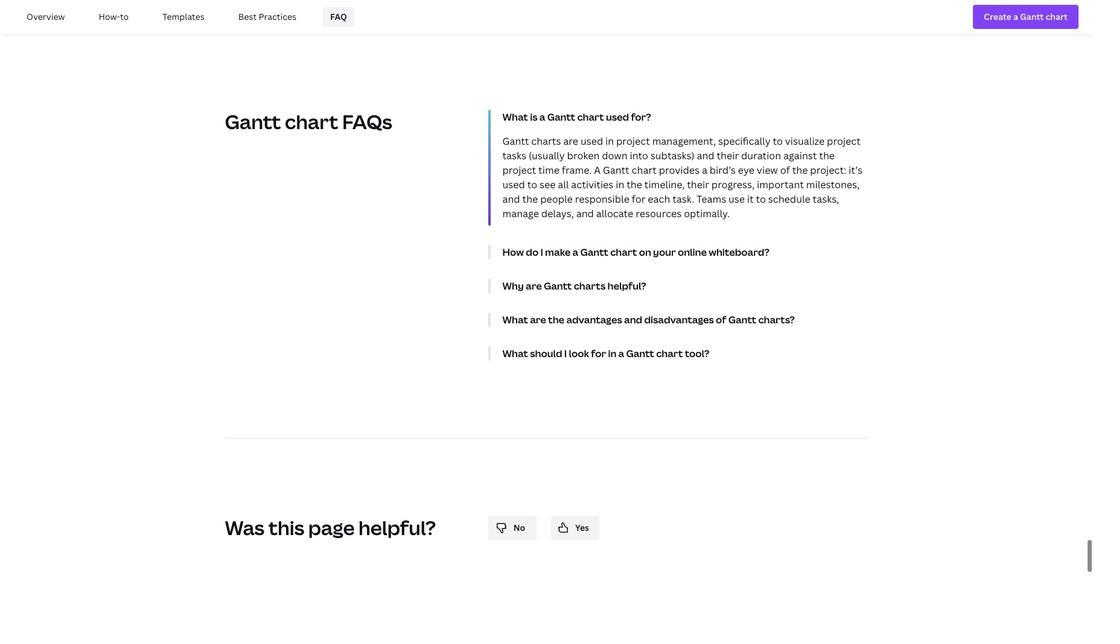 Task type: describe. For each thing, give the bounding box(es) containing it.
chart left on
[[611, 246, 637, 259]]

and inside dropdown button
[[624, 313, 643, 327]]

it's
[[849, 164, 863, 177]]

on
[[639, 246, 651, 259]]

and up manage
[[503, 193, 520, 206]]

manage
[[503, 207, 539, 220]]

delays,
[[541, 207, 574, 220]]

allocate
[[596, 207, 634, 220]]

activities
[[571, 178, 614, 191]]

what for what is a gantt chart used for?
[[503, 111, 528, 124]]

provides
[[659, 164, 700, 177]]

0 vertical spatial their
[[717, 149, 739, 162]]

the inside what are the advantages and disadvantages of gantt charts? dropdown button
[[548, 313, 565, 327]]

used inside dropdown button
[[606, 111, 629, 124]]

best
[[238, 11, 257, 22]]

2 vertical spatial used
[[503, 178, 525, 191]]

for?
[[631, 111, 651, 124]]

best practices button
[[226, 2, 309, 31]]

responsible
[[575, 193, 630, 206]]

it
[[747, 193, 754, 206]]

are for gantt
[[526, 280, 542, 293]]

charts inside dropdown button
[[574, 280, 606, 293]]

should
[[530, 347, 562, 360]]

down
[[602, 149, 628, 162]]

tasks,
[[813, 193, 839, 206]]

tool?
[[685, 347, 710, 360]]

0 horizontal spatial helpful?
[[359, 515, 436, 541]]

people
[[540, 193, 573, 206]]

what is a gantt chart used for? button
[[503, 110, 883, 124]]

chart inside gantt charts are used in project management, specifically to visualize project tasks (usually broken down into subtasks) and their duration against the project time frame. a gantt chart provides a bird's eye view of the project: it's used to see all activities in the timeline, their progress, important milestones, and the people responsible for each task. teams use it to schedule tasks, manage delays, and allocate resources optimally.
[[632, 164, 657, 177]]

advantages
[[567, 313, 622, 327]]

what is a gantt chart used for?
[[503, 111, 651, 124]]

to up duration
[[773, 135, 783, 148]]

a right look
[[619, 347, 624, 360]]

frame.
[[562, 164, 592, 177]]

a right make
[[573, 246, 579, 259]]

chart up broken
[[577, 111, 604, 124]]

subtasks)
[[651, 149, 695, 162]]

gantt chart faqs
[[225, 109, 392, 135]]

visualize
[[785, 135, 825, 148]]

yes
[[575, 522, 589, 534]]

(usually
[[529, 149, 565, 162]]

against
[[784, 149, 817, 162]]

and down responsible
[[576, 207, 594, 220]]

teams
[[697, 193, 726, 206]]

how do i make a gantt chart on your online whiteboard?
[[503, 246, 770, 259]]

1 vertical spatial used
[[581, 135, 603, 148]]

to right the it
[[756, 193, 766, 206]]

templates
[[163, 11, 205, 22]]

yes button
[[551, 516, 599, 540]]

a inside gantt charts are used in project management, specifically to visualize project tasks (usually broken down into subtasks) and their duration against the project time frame. a gantt chart provides a bird's eye view of the project: it's used to see all activities in the timeline, their progress, important milestones, and the people responsible for each task. teams use it to schedule tasks, manage delays, and allocate resources optimally.
[[702, 164, 708, 177]]

do
[[526, 246, 539, 259]]

of inside dropdown button
[[716, 313, 727, 327]]

in inside dropdown button
[[608, 347, 617, 360]]

the down against
[[793, 164, 808, 177]]

eye
[[738, 164, 755, 177]]

charts inside gantt charts are used in project management, specifically to visualize project tasks (usually broken down into subtasks) and their duration against the project time frame. a gantt chart provides a bird's eye view of the project: it's used to see all activities in the timeline, their progress, important milestones, and the people responsible for each task. teams use it to schedule tasks, manage delays, and allocate resources optimally.
[[532, 135, 561, 148]]

important
[[757, 178, 804, 191]]

into
[[630, 149, 648, 162]]

1 horizontal spatial project
[[616, 135, 650, 148]]

bird's
[[710, 164, 736, 177]]

milestones,
[[807, 178, 860, 191]]

are for the
[[530, 313, 546, 327]]

for inside dropdown button
[[591, 347, 606, 360]]

progress,
[[712, 178, 755, 191]]

what for what are the advantages and disadvantages of gantt charts?
[[503, 313, 528, 327]]

0 horizontal spatial project
[[503, 164, 536, 177]]

i for do
[[541, 246, 543, 259]]

how-to
[[99, 11, 129, 22]]

project:
[[810, 164, 847, 177]]

was this page helpful?
[[225, 515, 436, 541]]

to left see
[[528, 178, 537, 191]]

page section links element
[[0, 0, 1093, 34]]

is
[[530, 111, 538, 124]]

best practices
[[238, 11, 296, 22]]

overview button
[[14, 2, 77, 31]]

chart left faqs
[[285, 109, 338, 135]]

use
[[729, 193, 745, 206]]

disadvantages
[[644, 313, 714, 327]]

online
[[678, 246, 707, 259]]

overview link
[[19, 7, 72, 27]]

how-to link
[[91, 7, 136, 27]]

how-
[[99, 11, 120, 22]]

templates link
[[155, 7, 212, 27]]

faq link
[[323, 7, 354, 27]]

duration
[[741, 149, 781, 162]]

was
[[225, 515, 265, 541]]



Task type: locate. For each thing, give the bounding box(es) containing it.
chart
[[285, 109, 338, 135], [577, 111, 604, 124], [632, 164, 657, 177], [611, 246, 637, 259], [656, 347, 683, 360]]

how do i make a gantt chart on your online whiteboard? button
[[503, 245, 883, 260]]

faq
[[330, 11, 347, 22]]

what are the advantages and disadvantages of gantt charts?
[[503, 313, 795, 327]]

1 vertical spatial i
[[564, 347, 567, 360]]

0 vertical spatial are
[[564, 135, 578, 148]]

project up it's
[[827, 135, 861, 148]]

in up responsible
[[616, 178, 624, 191]]

what should i look for in a gantt chart tool?
[[503, 347, 710, 360]]

a right is
[[540, 111, 545, 124]]

1 vertical spatial what
[[503, 313, 528, 327]]

no
[[514, 522, 525, 534]]

gantt
[[225, 109, 281, 135], [547, 111, 575, 124], [503, 135, 529, 148], [603, 164, 630, 177], [580, 246, 609, 259], [544, 280, 572, 293], [729, 313, 757, 327], [626, 347, 654, 360]]

practices
[[259, 11, 296, 22]]

in right look
[[608, 347, 617, 360]]

1 vertical spatial helpful?
[[359, 515, 436, 541]]

of
[[781, 164, 790, 177], [716, 313, 727, 327]]

1 horizontal spatial their
[[717, 149, 739, 162]]

what should i look for in a gantt chart tool? button
[[503, 347, 883, 361]]

used up broken
[[581, 135, 603, 148]]

i right do on the top of page
[[541, 246, 543, 259]]

why are gantt charts helpful?
[[503, 280, 646, 293]]

task.
[[673, 193, 695, 206]]

charts up (usually at top
[[532, 135, 561, 148]]

how
[[503, 246, 524, 259]]

this
[[268, 515, 304, 541]]

their up teams
[[687, 178, 709, 191]]

the
[[820, 149, 835, 162], [793, 164, 808, 177], [627, 178, 642, 191], [523, 193, 538, 206], [548, 313, 565, 327]]

to
[[120, 11, 129, 22], [773, 135, 783, 148], [528, 178, 537, 191], [756, 193, 766, 206]]

the up manage
[[523, 193, 538, 206]]

0 vertical spatial for
[[632, 193, 646, 206]]

a
[[594, 164, 601, 177]]

best practices link
[[231, 7, 304, 27]]

0 horizontal spatial their
[[687, 178, 709, 191]]

what are the advantages and disadvantages of gantt charts? button
[[503, 313, 883, 327]]

0 horizontal spatial charts
[[532, 135, 561, 148]]

1 horizontal spatial for
[[632, 193, 646, 206]]

1 horizontal spatial i
[[564, 347, 567, 360]]

2 what from the top
[[503, 313, 528, 327]]

1 vertical spatial in
[[616, 178, 624, 191]]

1 vertical spatial their
[[687, 178, 709, 191]]

helpful? inside dropdown button
[[608, 280, 646, 293]]

schedule
[[768, 193, 811, 206]]

time
[[539, 164, 560, 177]]

chart left the tool?
[[656, 347, 683, 360]]

what left is
[[503, 111, 528, 124]]

of right disadvantages
[[716, 313, 727, 327]]

the up project:
[[820, 149, 835, 162]]

your
[[653, 246, 676, 259]]

0 horizontal spatial i
[[541, 246, 543, 259]]

timeline,
[[645, 178, 685, 191]]

what for what should i look for in a gantt chart tool?
[[503, 347, 528, 360]]

to inside button
[[120, 11, 129, 22]]

gantt charts are used in project management, specifically to visualize project tasks (usually broken down into subtasks) and their duration against the project time frame. a gantt chart provides a bird's eye view of the project: it's used to see all activities in the timeline, their progress, important milestones, and the people responsible for each task. teams use it to schedule tasks, manage delays, and allocate resources optimally.
[[503, 135, 863, 220]]

2 vertical spatial what
[[503, 347, 528, 360]]

used
[[606, 111, 629, 124], [581, 135, 603, 148], [503, 178, 525, 191]]

of inside gantt charts are used in project management, specifically to visualize project tasks (usually broken down into subtasks) and their duration against the project time frame. a gantt chart provides a bird's eye view of the project: it's used to see all activities in the timeline, their progress, important milestones, and the people responsible for each task. teams use it to schedule tasks, manage delays, and allocate resources optimally.
[[781, 164, 790, 177]]

0 vertical spatial of
[[781, 164, 790, 177]]

i for should
[[564, 347, 567, 360]]

in
[[606, 135, 614, 148], [616, 178, 624, 191], [608, 347, 617, 360]]

1 what from the top
[[503, 111, 528, 124]]

why
[[503, 280, 524, 293]]

0 vertical spatial what
[[503, 111, 528, 124]]

are right why
[[526, 280, 542, 293]]

2 vertical spatial are
[[530, 313, 546, 327]]

0 vertical spatial helpful?
[[608, 280, 646, 293]]

why are gantt charts helpful? button
[[503, 279, 883, 293]]

page
[[308, 515, 355, 541]]

for left each
[[632, 193, 646, 206]]

charts up advantages
[[574, 280, 606, 293]]

how-to button
[[87, 2, 141, 31]]

faq button
[[318, 2, 359, 31]]

1 horizontal spatial of
[[781, 164, 790, 177]]

a left bird's
[[702, 164, 708, 177]]

charts?
[[759, 313, 795, 327]]

are
[[564, 135, 578, 148], [526, 280, 542, 293], [530, 313, 546, 327]]

look
[[569, 347, 589, 360]]

optimally.
[[684, 207, 730, 220]]

and up bird's
[[697, 149, 715, 162]]

2 horizontal spatial used
[[606, 111, 629, 124]]

0 vertical spatial charts
[[532, 135, 561, 148]]

3 what from the top
[[503, 347, 528, 360]]

for right look
[[591, 347, 606, 360]]

what inside dropdown button
[[503, 313, 528, 327]]

0 vertical spatial i
[[541, 246, 543, 259]]

each
[[648, 193, 670, 206]]

faqs
[[342, 109, 392, 135]]

what left should
[[503, 347, 528, 360]]

i
[[541, 246, 543, 259], [564, 347, 567, 360]]

1 horizontal spatial helpful?
[[608, 280, 646, 293]]

of up important
[[781, 164, 790, 177]]

templates button
[[150, 2, 217, 31]]

0 horizontal spatial of
[[716, 313, 727, 327]]

view
[[757, 164, 778, 177]]

charts
[[532, 135, 561, 148], [574, 280, 606, 293]]

i left look
[[564, 347, 567, 360]]

all
[[558, 178, 569, 191]]

and right advantages
[[624, 313, 643, 327]]

2 horizontal spatial project
[[827, 135, 861, 148]]

0 vertical spatial used
[[606, 111, 629, 124]]

and
[[697, 149, 715, 162], [503, 193, 520, 206], [576, 207, 594, 220], [624, 313, 643, 327]]

used down the tasks
[[503, 178, 525, 191]]

management,
[[652, 135, 716, 148]]

the down into at the top right of the page
[[627, 178, 642, 191]]

1 vertical spatial of
[[716, 313, 727, 327]]

see
[[540, 178, 556, 191]]

no button
[[488, 516, 536, 540]]

project
[[616, 135, 650, 148], [827, 135, 861, 148], [503, 164, 536, 177]]

a
[[540, 111, 545, 124], [702, 164, 708, 177], [573, 246, 579, 259], [619, 347, 624, 360]]

what
[[503, 111, 528, 124], [503, 313, 528, 327], [503, 347, 528, 360]]

what down why
[[503, 313, 528, 327]]

1 vertical spatial are
[[526, 280, 542, 293]]

tasks
[[503, 149, 527, 162]]

in up "down"
[[606, 135, 614, 148]]

1 horizontal spatial used
[[581, 135, 603, 148]]

chart down into at the top right of the page
[[632, 164, 657, 177]]

their up bird's
[[717, 149, 739, 162]]

for
[[632, 193, 646, 206], [591, 347, 606, 360]]

specifically
[[718, 135, 771, 148]]

project up into at the top right of the page
[[616, 135, 650, 148]]

0 horizontal spatial for
[[591, 347, 606, 360]]

resources
[[636, 207, 682, 220]]

project down the tasks
[[503, 164, 536, 177]]

are up should
[[530, 313, 546, 327]]

whiteboard?
[[709, 246, 770, 259]]

are up broken
[[564, 135, 578, 148]]

for inside gantt charts are used in project management, specifically to visualize project tasks (usually broken down into subtasks) and their duration against the project time frame. a gantt chart provides a bird's eye view of the project: it's used to see all activities in the timeline, their progress, important milestones, and the people responsible for each task. teams use it to schedule tasks, manage delays, and allocate resources optimally.
[[632, 193, 646, 206]]

0 vertical spatial in
[[606, 135, 614, 148]]

1 horizontal spatial charts
[[574, 280, 606, 293]]

helpful?
[[608, 280, 646, 293], [359, 515, 436, 541]]

to left the templates
[[120, 11, 129, 22]]

1 vertical spatial charts
[[574, 280, 606, 293]]

2 vertical spatial in
[[608, 347, 617, 360]]

are inside gantt charts are used in project management, specifically to visualize project tasks (usually broken down into subtasks) and their duration against the project time frame. a gantt chart provides a bird's eye view of the project: it's used to see all activities in the timeline, their progress, important milestones, and the people responsible for each task. teams use it to schedule tasks, manage delays, and allocate resources optimally.
[[564, 135, 578, 148]]

broken
[[567, 149, 600, 162]]

the up should
[[548, 313, 565, 327]]

make
[[545, 246, 571, 259]]

overview
[[27, 11, 65, 22]]

0 horizontal spatial used
[[503, 178, 525, 191]]

used left for?
[[606, 111, 629, 124]]

1 vertical spatial for
[[591, 347, 606, 360]]



Task type: vqa. For each thing, say whether or not it's contained in the screenshot.
topmost Restaurant toolkit link
no



